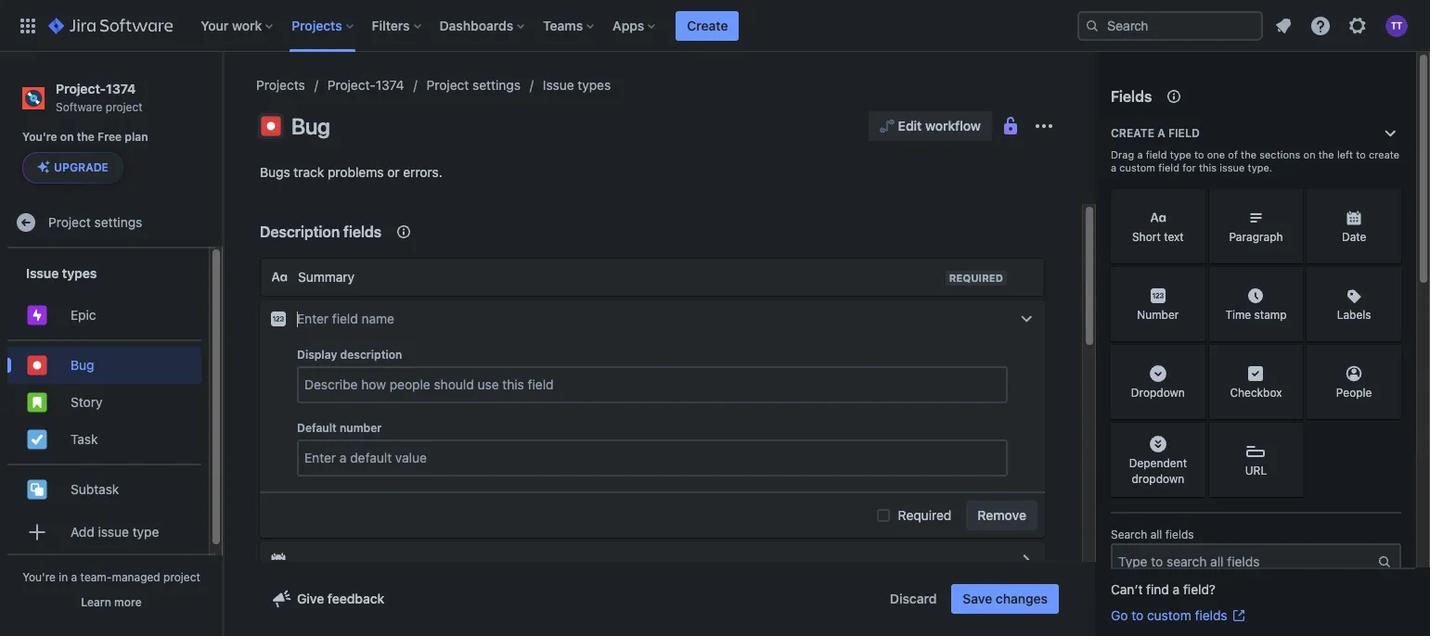 Task type: vqa. For each thing, say whether or not it's contained in the screenshot.


Task type: describe. For each thing, give the bounding box(es) containing it.
create for create a field
[[1111, 126, 1155, 140]]

drag a field type to one of the sections on the left to create a custom field for this issue type.
[[1111, 149, 1400, 174]]

search
[[1111, 528, 1148, 542]]

more information about the context fields image
[[393, 221, 415, 243]]

description
[[260, 224, 340, 240]]

epic
[[71, 307, 96, 323]]

issue for "issue types" link
[[543, 77, 574, 93]]

2 vertical spatial field
[[1159, 162, 1180, 174]]

task link
[[7, 422, 201, 459]]

0 vertical spatial required
[[950, 272, 1004, 284]]

bug inside group
[[71, 357, 94, 373]]

labels
[[1338, 309, 1372, 323]]

feedback
[[328, 591, 385, 607]]

of
[[1229, 149, 1238, 161]]

projects link
[[256, 74, 305, 97]]

issue inside "drag a field type to one of the sections on the left to create a custom field for this issue type."
[[1220, 162, 1245, 174]]

group containing bug
[[7, 340, 201, 465]]

number
[[340, 421, 382, 435]]

Default number number field
[[299, 442, 1006, 475]]

issue types link
[[543, 74, 611, 97]]

edit workflow button
[[869, 111, 992, 141]]

0 horizontal spatial on
[[60, 130, 74, 144]]

a down more information about the fields "icon"
[[1158, 126, 1166, 140]]

types for group containing issue types
[[62, 265, 97, 281]]

teams
[[543, 17, 583, 33]]

you're on the free plan
[[22, 130, 148, 144]]

remove button
[[967, 501, 1038, 531]]

dropdown
[[1132, 387, 1185, 401]]

learn more button
[[81, 596, 142, 611]]

default number
[[297, 421, 382, 435]]

create a field
[[1111, 126, 1200, 140]]

open field configuration image
[[1016, 550, 1038, 572]]

epic link
[[7, 297, 201, 335]]

create button
[[676, 11, 739, 40]]

project- for project-1374
[[328, 77, 376, 93]]

1 vertical spatial project
[[48, 214, 91, 230]]

Type to search all fields text field
[[1113, 546, 1378, 579]]

you're for you're on the free plan
[[22, 130, 57, 144]]

or
[[387, 164, 400, 180]]

issue types for "issue types" link
[[543, 77, 611, 93]]

dependent
[[1130, 457, 1187, 471]]

discard button
[[879, 585, 948, 615]]

add
[[71, 524, 94, 540]]

software
[[56, 100, 103, 114]]

learn
[[81, 596, 111, 610]]

1 horizontal spatial settings
[[473, 77, 521, 93]]

story
[[71, 395, 103, 410]]

type inside button
[[133, 524, 159, 540]]

changes
[[996, 591, 1048, 607]]

find
[[1147, 582, 1170, 598]]

subtask link
[[7, 472, 201, 509]]

a right 'in'
[[71, 571, 77, 585]]

errors.
[[403, 164, 443, 180]]

teams button
[[538, 11, 602, 40]]

problems
[[328, 164, 384, 180]]

story link
[[7, 385, 201, 422]]

0 horizontal spatial to
[[1132, 608, 1144, 624]]

remove
[[978, 508, 1027, 524]]

create
[[1369, 149, 1400, 161]]

a right drag
[[1138, 149, 1143, 161]]

your profile and settings image
[[1386, 14, 1408, 37]]

you're in a team-managed project
[[22, 571, 200, 585]]

save
[[963, 591, 993, 607]]

number
[[1138, 309, 1179, 323]]

managed
[[112, 571, 160, 585]]

date
[[1342, 231, 1367, 245]]

url
[[1246, 465, 1268, 479]]

1 vertical spatial required
[[898, 508, 952, 524]]

field?
[[1184, 582, 1216, 598]]

add issue type button
[[7, 515, 201, 552]]

field for drag
[[1146, 149, 1168, 161]]

time
[[1226, 309, 1252, 323]]

0 vertical spatial fields
[[344, 224, 382, 240]]

more options image
[[1033, 115, 1056, 137]]

display description
[[297, 348, 402, 362]]

upgrade
[[54, 161, 109, 175]]

this link will be opened in a new tab image
[[1232, 609, 1247, 624]]

display
[[297, 348, 337, 362]]

filters
[[372, 17, 410, 33]]

more
[[114, 596, 142, 610]]

time stamp
[[1226, 309, 1287, 323]]

Enter field name field
[[297, 308, 1008, 331]]

checkbox
[[1231, 387, 1283, 401]]

search image
[[1085, 18, 1100, 33]]

bugs track problems or errors.
[[260, 164, 443, 180]]

paragraph
[[1230, 231, 1284, 245]]

description fields
[[260, 224, 382, 240]]

2 horizontal spatial to
[[1357, 149, 1367, 161]]

dashboards
[[440, 17, 514, 33]]

1 horizontal spatial the
[[1241, 149, 1257, 161]]

you're for you're in a team-managed project
[[22, 571, 56, 585]]

close field configuration image
[[1016, 308, 1038, 331]]

1 horizontal spatial fields
[[1166, 528, 1195, 542]]

0 vertical spatial bug
[[292, 113, 330, 139]]

1 vertical spatial project settings link
[[7, 205, 215, 242]]

bug link
[[7, 348, 201, 385]]

give feedback button
[[260, 585, 396, 615]]

1 vertical spatial custom
[[1147, 608, 1192, 624]]

one
[[1208, 149, 1226, 161]]

bugs
[[260, 164, 290, 180]]

discard
[[890, 591, 937, 607]]

issue for group containing issue types
[[26, 265, 59, 281]]

your work button
[[195, 11, 281, 40]]

project-1374 link
[[328, 74, 404, 97]]

subtask
[[71, 482, 119, 498]]

can't
[[1111, 582, 1143, 598]]

settings image
[[1347, 14, 1369, 37]]



Task type: locate. For each thing, give the bounding box(es) containing it.
issue inside group
[[26, 265, 59, 281]]

workflow
[[926, 118, 981, 134]]

project- for project-1374 software project
[[56, 81, 106, 97]]

1 horizontal spatial on
[[1304, 149, 1316, 161]]

notifications image
[[1273, 14, 1295, 37]]

bug up story
[[71, 357, 94, 373]]

drag
[[1111, 149, 1135, 161]]

issue types
[[543, 77, 611, 93], [26, 265, 97, 281]]

1 horizontal spatial bug
[[292, 113, 330, 139]]

0 horizontal spatial project settings link
[[7, 205, 215, 242]]

1 horizontal spatial project settings link
[[427, 74, 521, 97]]

project- inside "project-1374 software project"
[[56, 81, 106, 97]]

settings
[[473, 77, 521, 93], [94, 214, 142, 230]]

appswitcher icon image
[[17, 14, 39, 37]]

2 horizontal spatial fields
[[1195, 608, 1228, 624]]

Search field
[[1078, 11, 1264, 40]]

create up drag
[[1111, 126, 1155, 140]]

2 you're from the top
[[22, 571, 56, 585]]

project-
[[328, 77, 376, 93], [56, 81, 106, 97]]

you're up "upgrade" button
[[22, 130, 57, 144]]

0 vertical spatial project
[[106, 100, 143, 114]]

save changes button
[[952, 585, 1059, 615]]

default
[[297, 421, 337, 435]]

1 you're from the top
[[22, 130, 57, 144]]

0 horizontal spatial create
[[687, 17, 728, 33]]

1 horizontal spatial issue
[[1220, 162, 1245, 174]]

0 horizontal spatial settings
[[94, 214, 142, 230]]

0 horizontal spatial project
[[106, 100, 143, 114]]

project settings link down dashboards
[[427, 74, 521, 97]]

issue type icon image
[[260, 115, 282, 137]]

project settings inside project settings link
[[48, 214, 142, 230]]

1 horizontal spatial project
[[163, 571, 200, 585]]

group
[[7, 249, 201, 563], [7, 340, 201, 465]]

project- down projects popup button at the top left of page
[[328, 77, 376, 93]]

Display description field
[[299, 369, 1006, 402]]

to right go
[[1132, 608, 1144, 624]]

1 horizontal spatial project-
[[328, 77, 376, 93]]

issue types inside group
[[26, 265, 97, 281]]

filters button
[[366, 11, 429, 40]]

fields left more information about the context fields image
[[344, 224, 382, 240]]

1 horizontal spatial issue types
[[543, 77, 611, 93]]

1 group from the top
[[7, 249, 201, 563]]

to
[[1195, 149, 1205, 161], [1357, 149, 1367, 161], [1132, 608, 1144, 624]]

1 horizontal spatial 1374
[[376, 77, 404, 93]]

a right the find
[[1173, 582, 1180, 598]]

1374 up free
[[106, 81, 136, 97]]

0 horizontal spatial bug
[[71, 357, 94, 373]]

custom down drag
[[1120, 162, 1156, 174]]

plan
[[125, 130, 148, 144]]

edit
[[898, 118, 922, 134]]

2 vertical spatial fields
[[1195, 608, 1228, 624]]

on
[[60, 130, 74, 144], [1304, 149, 1316, 161]]

issue down of
[[1220, 162, 1245, 174]]

1374 for project-1374
[[376, 77, 404, 93]]

project settings link down upgrade on the top of the page
[[7, 205, 215, 242]]

projects button
[[286, 11, 361, 40]]

short
[[1133, 231, 1161, 245]]

go to custom fields link
[[1111, 607, 1247, 626]]

1 horizontal spatial issue
[[543, 77, 574, 93]]

0 horizontal spatial project
[[48, 214, 91, 230]]

bug
[[292, 113, 330, 139], [71, 357, 94, 373]]

1 vertical spatial fields
[[1166, 528, 1195, 542]]

sections
[[1260, 149, 1301, 161]]

more information about the fields image
[[1164, 85, 1186, 108]]

on up "upgrade" button
[[60, 130, 74, 144]]

1374 for project-1374 software project
[[106, 81, 136, 97]]

0 horizontal spatial type
[[133, 524, 159, 540]]

custom down can't find a field?
[[1147, 608, 1192, 624]]

issue down teams
[[543, 77, 574, 93]]

0 vertical spatial projects
[[292, 17, 342, 33]]

0 vertical spatial on
[[60, 130, 74, 144]]

1 horizontal spatial type
[[1170, 149, 1192, 161]]

type
[[1170, 149, 1192, 161], [133, 524, 159, 540]]

for
[[1183, 162, 1196, 174]]

projects for projects link
[[256, 77, 305, 93]]

fields right all
[[1166, 528, 1195, 542]]

types down 'teams' popup button
[[578, 77, 611, 93]]

0 vertical spatial project settings
[[427, 77, 521, 93]]

1 horizontal spatial create
[[1111, 126, 1155, 140]]

1 horizontal spatial project settings
[[427, 77, 521, 93]]

text
[[1164, 231, 1184, 245]]

learn more
[[81, 596, 142, 610]]

types up epic
[[62, 265, 97, 281]]

0 vertical spatial settings
[[473, 77, 521, 93]]

bug right issue type icon
[[292, 113, 330, 139]]

projects
[[292, 17, 342, 33], [256, 77, 305, 93]]

to right left
[[1357, 149, 1367, 161]]

banner
[[0, 0, 1431, 52]]

issue types up epic
[[26, 265, 97, 281]]

1 horizontal spatial project
[[427, 77, 469, 93]]

0 vertical spatial custom
[[1120, 162, 1156, 174]]

projects up issue type icon
[[256, 77, 305, 93]]

types
[[578, 77, 611, 93], [62, 265, 97, 281]]

team-
[[80, 571, 112, 585]]

0 vertical spatial issue
[[1220, 162, 1245, 174]]

project-1374 software project
[[56, 81, 143, 114]]

work
[[232, 17, 262, 33]]

issue right add
[[98, 524, 129, 540]]

settings down upgrade on the top of the page
[[94, 214, 142, 230]]

apps
[[613, 17, 645, 33]]

type up for
[[1170, 149, 1192, 161]]

custom inside "drag a field type to one of the sections on the left to create a custom field for this issue type."
[[1120, 162, 1156, 174]]

fields
[[1111, 88, 1152, 105]]

1 horizontal spatial to
[[1195, 149, 1205, 161]]

apps button
[[607, 11, 663, 40]]

on inside "drag a field type to one of the sections on the left to create a custom field for this issue type."
[[1304, 149, 1316, 161]]

type up "managed"
[[133, 524, 159, 540]]

0 vertical spatial create
[[687, 17, 728, 33]]

0 horizontal spatial types
[[62, 265, 97, 281]]

field up for
[[1169, 126, 1200, 140]]

stamp
[[1255, 309, 1287, 323]]

fields left this link will be opened in a new tab icon
[[1195, 608, 1228, 624]]

project- up the software
[[56, 81, 106, 97]]

the right of
[[1241, 149, 1257, 161]]

0 horizontal spatial project settings
[[48, 214, 142, 230]]

the left free
[[77, 130, 95, 144]]

create right apps popup button
[[687, 17, 728, 33]]

description
[[340, 348, 402, 362]]

projects right the work
[[292, 17, 342, 33]]

types for "issue types" link
[[578, 77, 611, 93]]

settings down dashboards 'dropdown button'
[[473, 77, 521, 93]]

types inside group
[[62, 265, 97, 281]]

field for create
[[1169, 126, 1200, 140]]

short text
[[1133, 231, 1184, 245]]

1 vertical spatial projects
[[256, 77, 305, 93]]

1 vertical spatial create
[[1111, 126, 1155, 140]]

field
[[1169, 126, 1200, 140], [1146, 149, 1168, 161], [1159, 162, 1180, 174]]

custom
[[1120, 162, 1156, 174], [1147, 608, 1192, 624]]

project down "upgrade" button
[[48, 214, 91, 230]]

0 vertical spatial you're
[[22, 130, 57, 144]]

1 vertical spatial type
[[133, 524, 159, 540]]

1 vertical spatial issue
[[98, 524, 129, 540]]

1 vertical spatial project
[[163, 571, 200, 585]]

1374 inside "project-1374 software project"
[[106, 81, 136, 97]]

upgrade button
[[23, 153, 122, 183]]

create inside button
[[687, 17, 728, 33]]

type.
[[1248, 162, 1273, 174]]

field left for
[[1159, 162, 1180, 174]]

your
[[201, 17, 229, 33]]

1 vertical spatial bug
[[71, 357, 94, 373]]

jira software image
[[48, 14, 173, 37], [48, 14, 173, 37]]

give
[[297, 591, 324, 607]]

issue types down 'teams' popup button
[[543, 77, 611, 93]]

0 horizontal spatial 1374
[[106, 81, 136, 97]]

field down create a field
[[1146, 149, 1168, 161]]

the left left
[[1319, 149, 1335, 161]]

project right "managed"
[[163, 571, 200, 585]]

1 vertical spatial project settings
[[48, 214, 142, 230]]

to up "this"
[[1195, 149, 1205, 161]]

1 vertical spatial field
[[1146, 149, 1168, 161]]

you're left 'in'
[[22, 571, 56, 585]]

0 vertical spatial type
[[1170, 149, 1192, 161]]

can't find a field?
[[1111, 582, 1216, 598]]

projects for projects popup button at the top left of page
[[292, 17, 342, 33]]

issue up epic "link"
[[26, 265, 59, 281]]

1 vertical spatial you're
[[22, 571, 56, 585]]

create for create
[[687, 17, 728, 33]]

group containing issue types
[[7, 249, 201, 563]]

task
[[71, 432, 98, 447]]

people
[[1337, 387, 1373, 401]]

0 horizontal spatial fields
[[344, 224, 382, 240]]

search all fields
[[1111, 528, 1195, 542]]

0 horizontal spatial the
[[77, 130, 95, 144]]

on right sections at the top of the page
[[1304, 149, 1316, 161]]

edit workflow
[[898, 118, 981, 134]]

issue types for group containing issue types
[[26, 265, 97, 281]]

banner containing your work
[[0, 0, 1431, 52]]

sidebar navigation image
[[202, 74, 243, 111]]

1 vertical spatial types
[[62, 265, 97, 281]]

0 horizontal spatial project-
[[56, 81, 106, 97]]

help image
[[1310, 14, 1332, 37]]

2 group from the top
[[7, 340, 201, 465]]

1 horizontal spatial types
[[578, 77, 611, 93]]

0 horizontal spatial issue
[[26, 265, 59, 281]]

free
[[98, 130, 122, 144]]

1 vertical spatial issue
[[26, 265, 59, 281]]

dropdown
[[1132, 473, 1185, 486]]

add issue type image
[[26, 522, 48, 544]]

1 vertical spatial on
[[1304, 149, 1316, 161]]

0 vertical spatial issue
[[543, 77, 574, 93]]

issue inside button
[[98, 524, 129, 540]]

project down dashboards
[[427, 77, 469, 93]]

dependent dropdown
[[1130, 457, 1187, 486]]

0 vertical spatial types
[[578, 77, 611, 93]]

in
[[59, 571, 68, 585]]

primary element
[[11, 0, 1078, 52]]

a down drag
[[1111, 162, 1117, 174]]

give feedback
[[297, 591, 385, 607]]

project
[[106, 100, 143, 114], [163, 571, 200, 585]]

add issue type
[[71, 524, 159, 540]]

1 vertical spatial issue types
[[26, 265, 97, 281]]

create
[[687, 17, 728, 33], [1111, 126, 1155, 140]]

go
[[1111, 608, 1128, 624]]

summary
[[298, 269, 355, 285]]

1 vertical spatial settings
[[94, 214, 142, 230]]

0 vertical spatial issue types
[[543, 77, 611, 93]]

issue
[[543, 77, 574, 93], [26, 265, 59, 281]]

project settings link
[[427, 74, 521, 97], [7, 205, 215, 242]]

project-1374
[[328, 77, 404, 93]]

this
[[1199, 162, 1217, 174]]

project inside "project-1374 software project"
[[106, 100, 143, 114]]

2 horizontal spatial the
[[1319, 149, 1335, 161]]

dashboards button
[[434, 11, 532, 40]]

type inside "drag a field type to one of the sections on the left to create a custom field for this issue type."
[[1170, 149, 1192, 161]]

0 vertical spatial project
[[427, 77, 469, 93]]

project up plan
[[106, 100, 143, 114]]

save changes
[[963, 591, 1048, 607]]

1374 down "filters" dropdown button at the left of page
[[376, 77, 404, 93]]

project settings down upgrade on the top of the page
[[48, 214, 142, 230]]

the
[[77, 130, 95, 144], [1241, 149, 1257, 161], [1319, 149, 1335, 161]]

a
[[1158, 126, 1166, 140], [1138, 149, 1143, 161], [1111, 162, 1117, 174], [71, 571, 77, 585], [1173, 582, 1180, 598]]

1374
[[376, 77, 404, 93], [106, 81, 136, 97]]

0 horizontal spatial issue types
[[26, 265, 97, 281]]

your work
[[201, 17, 262, 33]]

project settings down dashboards
[[427, 77, 521, 93]]

fields
[[344, 224, 382, 240], [1166, 528, 1195, 542], [1195, 608, 1228, 624]]

0 horizontal spatial issue
[[98, 524, 129, 540]]

0 vertical spatial project settings link
[[427, 74, 521, 97]]

go to custom fields
[[1111, 608, 1228, 624]]

0 vertical spatial field
[[1169, 126, 1200, 140]]

projects inside popup button
[[292, 17, 342, 33]]



